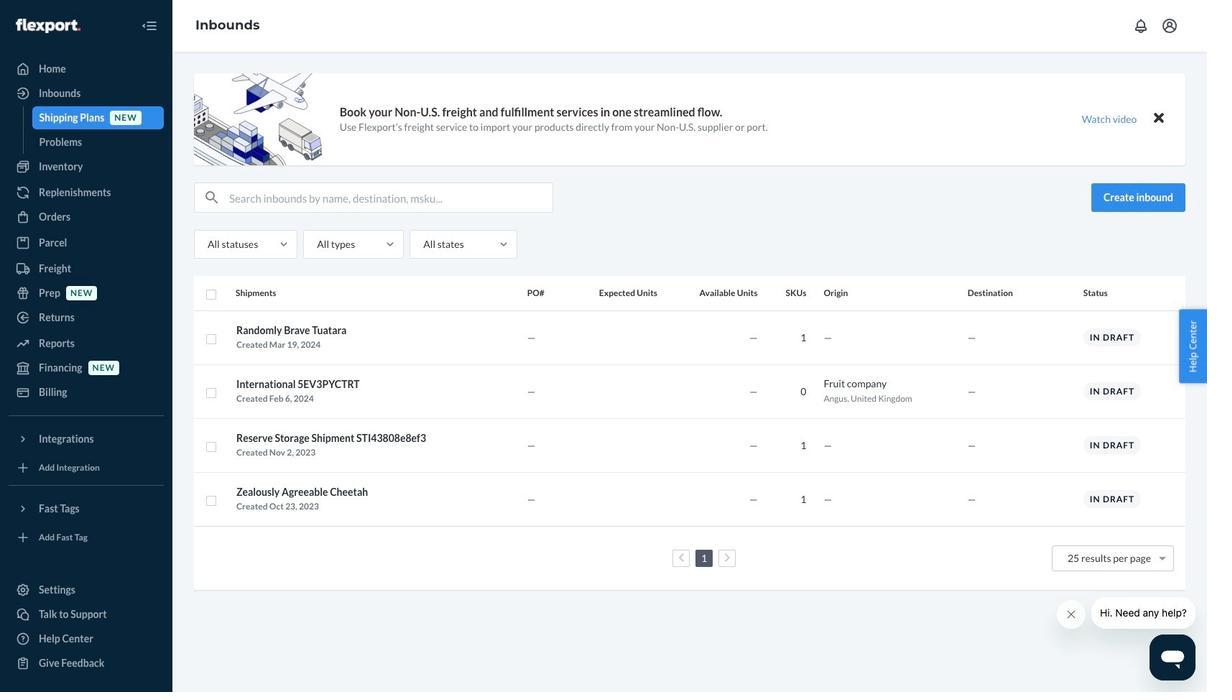 Task type: locate. For each thing, give the bounding box(es) containing it.
3 square image from the top
[[206, 495, 217, 507]]

option
[[1068, 552, 1151, 564]]

0 vertical spatial square image
[[206, 334, 217, 345]]

1 square image from the top
[[206, 289, 217, 301]]

chevron left image
[[678, 553, 684, 563]]

square image
[[206, 289, 217, 301], [206, 442, 217, 453]]

0 vertical spatial square image
[[206, 289, 217, 301]]

1 vertical spatial square image
[[206, 388, 217, 399]]

2 vertical spatial square image
[[206, 495, 217, 507]]

square image
[[206, 334, 217, 345], [206, 388, 217, 399], [206, 495, 217, 507]]

1 square image from the top
[[206, 334, 217, 345]]

close image
[[1154, 110, 1164, 127]]

open account menu image
[[1161, 17, 1179, 34]]

flexport logo image
[[16, 18, 80, 33]]

open notifications image
[[1133, 17, 1150, 34]]

1 vertical spatial square image
[[206, 442, 217, 453]]



Task type: describe. For each thing, give the bounding box(es) containing it.
close navigation image
[[141, 17, 158, 34]]

chevron right image
[[724, 553, 730, 563]]

Search inbounds by name, destination, msku... text field
[[229, 183, 553, 212]]

2 square image from the top
[[206, 442, 217, 453]]

2 square image from the top
[[206, 388, 217, 399]]



Task type: vqa. For each thing, say whether or not it's contained in the screenshot.
second square image from the bottom of the page
yes



